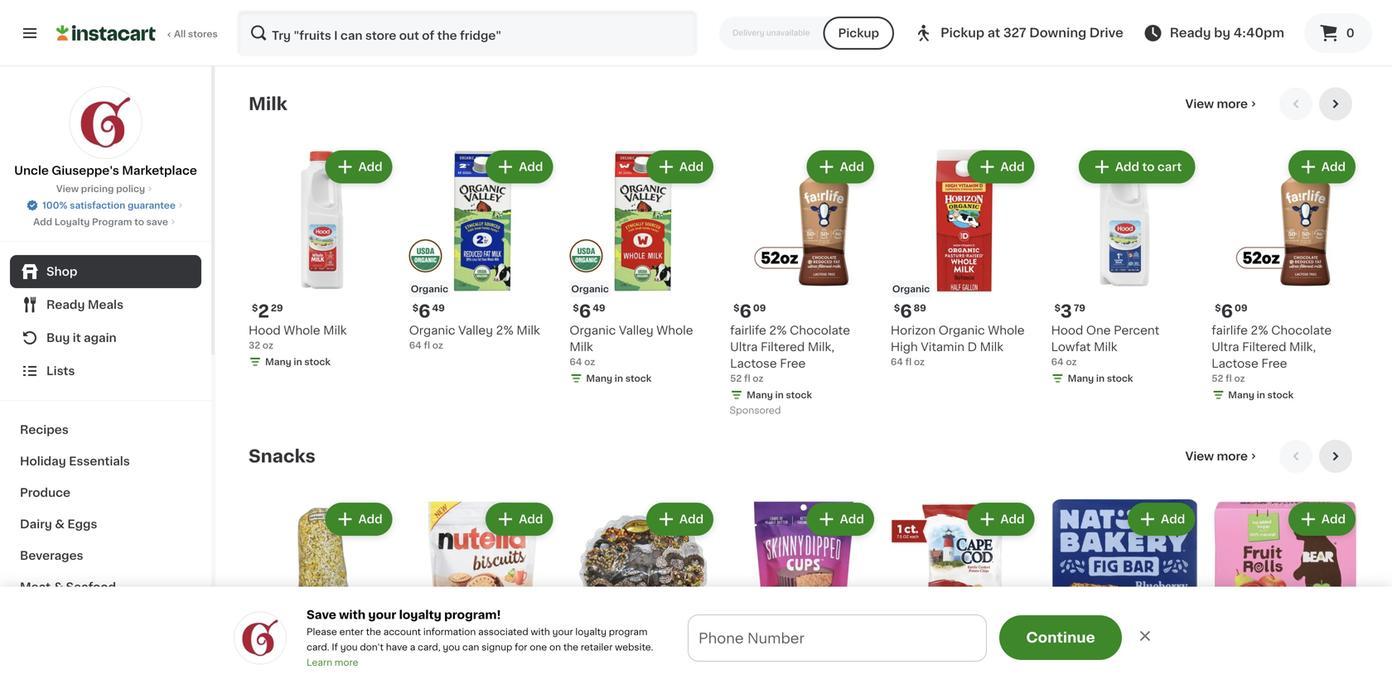 Task type: locate. For each thing, give the bounding box(es) containing it.
valley for 2%
[[458, 325, 493, 336]]

1 49 from the left
[[432, 304, 445, 313]]

1 item carousel region from the top
[[249, 87, 1359, 427]]

each inside the 1 each button
[[415, 10, 438, 19]]

gluten-
[[732, 637, 768, 646]]

each
[[415, 10, 438, 19], [1114, 23, 1137, 32], [954, 23, 976, 32]]

view inside "link"
[[56, 184, 79, 193]]

49 for organic valley 2% milk
[[432, 304, 445, 313]]

& left eggs
[[55, 519, 65, 530]]

valley inside organic valley 2% milk 64 fl oz
[[458, 325, 493, 336]]

milk inside organic valley 2% milk 64 fl oz
[[517, 325, 540, 336]]

89 down vegan
[[1074, 656, 1087, 666]]

product group
[[730, 0, 877, 36], [249, 147, 396, 372], [409, 147, 556, 352], [570, 147, 717, 389], [730, 147, 877, 420], [891, 147, 1038, 369], [1051, 147, 1198, 389], [1212, 147, 1359, 405], [249, 500, 396, 679], [409, 500, 556, 679], [570, 500, 717, 679], [730, 500, 877, 679], [891, 500, 1038, 679], [1051, 500, 1198, 679], [1212, 500, 1359, 679]]

fairlife
[[730, 325, 766, 336], [1212, 325, 1248, 336]]

5 oz container
[[730, 10, 797, 19]]

view pricing policy
[[56, 184, 145, 193]]

5 oz container button
[[730, 0, 877, 21]]

oz inside hood one percent lowfat milk 64 oz
[[1066, 358, 1077, 367]]

$39.89 element
[[570, 654, 717, 675]]

1 horizontal spatial essentials
[[694, 643, 770, 657]]

0 horizontal spatial ready
[[46, 299, 85, 311]]

uncle giuseppe's marketplace logo image up 'uncle giuseppe's marketplace'
[[69, 86, 142, 159]]

3
[[1061, 303, 1072, 320]]

drive
[[1089, 27, 1123, 39]]

1 horizontal spatial $ 6 09
[[1215, 303, 1248, 320]]

ready
[[1170, 27, 1211, 39], [46, 299, 85, 311]]

add
[[358, 161, 383, 173], [519, 161, 543, 173], [679, 161, 704, 173], [840, 161, 864, 173], [1000, 161, 1025, 173], [1115, 161, 1139, 173], [1321, 161, 1346, 173], [33, 218, 52, 227], [358, 514, 383, 525], [519, 514, 543, 525], [679, 514, 704, 525], [840, 514, 864, 525], [1000, 514, 1025, 525], [1161, 514, 1185, 525], [1321, 514, 1346, 525], [782, 643, 811, 657]]

0 vertical spatial to
[[1142, 161, 1155, 173]]

oz inside organic valley 2% milk 64 fl oz
[[432, 341, 443, 350]]

holiday inside 'holiday essentials' link
[[20, 456, 66, 467]]

pickup
[[941, 27, 985, 39], [838, 27, 879, 39]]

oz inside hood whole milk 32 oz
[[263, 341, 273, 350]]

4
[[900, 656, 912, 673]]

view more button for 6
[[1179, 440, 1266, 473]]

filtered
[[761, 341, 805, 353], [1242, 341, 1286, 353]]

sponsored badge image
[[730, 22, 780, 31], [730, 406, 780, 416]]

add inside treatment tracker modal dialog
[[782, 643, 811, 657]]

add button for 5
[[327, 505, 391, 534]]

lactose
[[730, 358, 777, 370], [1212, 358, 1259, 370]]

save
[[307, 609, 336, 621]]

lb
[[1103, 23, 1112, 32], [943, 23, 951, 32]]

milk inside hood one percent lowfat milk 64 oz
[[1094, 341, 1117, 353]]

0 horizontal spatial filtered
[[761, 341, 805, 353]]

$6.09
[[933, 661, 967, 673]]

whole
[[284, 325, 320, 336], [657, 325, 693, 336], [988, 325, 1025, 336]]

holiday inside treatment tracker modal dialog
[[633, 643, 691, 657]]

0 vertical spatial view more button
[[1179, 87, 1266, 120]]

$ 6 49 up organic valley 2% milk 64 fl oz
[[412, 303, 445, 320]]

49 up organic valley 2% milk 64 fl oz
[[432, 304, 445, 313]]

each left at
[[954, 23, 976, 32]]

container
[[751, 10, 797, 19]]

1 horizontal spatial milk,
[[1289, 341, 1316, 353]]

product group containing 4
[[891, 500, 1038, 679]]

1 vertical spatial ready
[[46, 299, 85, 311]]

1 horizontal spatial holiday
[[633, 643, 691, 657]]

0 horizontal spatial $ 6 09
[[733, 303, 766, 320]]

2 09 from the left
[[1235, 304, 1248, 313]]

many in stock button
[[249, 0, 396, 27], [570, 0, 717, 27], [1212, 0, 1359, 41]]

you down information
[[443, 643, 460, 652]]

get
[[555, 643, 583, 657]]

1 horizontal spatial whole
[[657, 325, 693, 336]]

2 49 from the left
[[593, 304, 605, 313]]

pickup inside popup button
[[941, 27, 985, 39]]

pricing
[[81, 184, 114, 193]]

whole inside horizon organic whole high vitamin d milk 64 fl oz
[[988, 325, 1025, 336]]

0 horizontal spatial essentials
[[69, 456, 130, 467]]

milk,
[[808, 341, 834, 353], [1289, 341, 1316, 353]]

valley inside organic valley whole milk 64 oz
[[619, 325, 654, 336]]

uncle giuseppe's marketplace link
[[14, 86, 197, 179]]

0 horizontal spatial 52
[[730, 374, 742, 383]]

0 button
[[1304, 13, 1372, 53]]

about 0.67 lb each
[[891, 23, 976, 32]]

1 vertical spatial to
[[134, 218, 144, 227]]

lists link
[[10, 355, 201, 388]]

produce
[[20, 487, 70, 499]]

item carousel region
[[249, 87, 1359, 427], [249, 440, 1359, 679]]

view for fairlife 2% chocolate ultra filtered milk, lactose free
[[1185, 98, 1214, 110]]

2 horizontal spatial to
[[1142, 161, 1155, 173]]

1 vertical spatial &
[[53, 582, 63, 593]]

1 horizontal spatial valley
[[619, 325, 654, 336]]

add button for horizon organic whole high vitamin d milk
[[969, 152, 1033, 182]]

1 hood from the left
[[249, 325, 281, 336]]

2 sponsored badge image from the top
[[730, 406, 780, 416]]

1 horizontal spatial 52
[[1212, 374, 1223, 383]]

1 vertical spatial holiday
[[633, 643, 691, 657]]

2 vertical spatial to
[[869, 643, 884, 657]]

2 vertical spatial more
[[335, 658, 358, 667]]

hood up lowfat
[[1051, 325, 1083, 336]]

$ inside $ 3 79
[[1054, 304, 1061, 313]]

0 vertical spatial view more
[[1185, 98, 1248, 110]]

$ 7 99
[[733, 656, 764, 673]]

2 vertical spatial view
[[1185, 451, 1214, 462]]

5 left container
[[730, 10, 736, 19]]

your up account
[[368, 609, 396, 621]]

Phone Number text field
[[689, 615, 986, 661]]

1 horizontal spatial loyalty
[[575, 628, 607, 637]]

in
[[294, 13, 302, 22], [615, 13, 623, 22], [1257, 26, 1265, 35], [1096, 39, 1105, 48], [936, 39, 944, 48], [294, 358, 302, 367], [1096, 374, 1105, 383], [615, 374, 623, 383], [775, 391, 784, 400], [1257, 391, 1265, 400]]

more inside save with your loyalty program! please enter the account information associated with your loyalty program card. if you don't have a card, you can signup for one on the retailer website. learn more
[[335, 658, 358, 667]]

0 horizontal spatial uncle giuseppe's marketplace logo image
[[69, 86, 142, 159]]

0 vertical spatial &
[[55, 519, 65, 530]]

about left "0.67"
[[891, 23, 918, 32]]

ready left by
[[1170, 27, 1211, 39]]

1 horizontal spatial hood
[[1051, 325, 1083, 336]]

1 vertical spatial 5
[[258, 656, 270, 673]]

$ 6 49 up organic valley whole milk 64 oz on the left of the page
[[573, 303, 605, 320]]

0 horizontal spatial about
[[891, 23, 918, 32]]

2 $ 6 49 from the left
[[573, 303, 605, 320]]

more for hood one percent lowfat milk
[[1217, 98, 1248, 110]]

to left 4
[[869, 643, 884, 657]]

0 horizontal spatial valley
[[458, 325, 493, 336]]

0 horizontal spatial loyalty
[[399, 609, 441, 621]]

pickup inside button
[[838, 27, 879, 39]]

pickup down 5 oz container button
[[838, 27, 879, 39]]

uncle giuseppe's marketplace logo image left 'card.'
[[234, 612, 287, 665]]

$ inside $ 5 69
[[252, 656, 258, 666]]

59
[[914, 656, 926, 666]]

0 vertical spatial holiday
[[20, 456, 66, 467]]

stores
[[188, 29, 218, 39]]

0 horizontal spatial whole
[[284, 325, 320, 336]]

None search field
[[237, 10, 698, 56]]

1 vertical spatial sponsored badge image
[[730, 406, 780, 416]]

pickup left at
[[941, 27, 985, 39]]

lb right "0.67"
[[943, 23, 951, 32]]

64 inside organic valley whole milk 64 oz
[[570, 358, 582, 367]]

0 horizontal spatial you
[[340, 643, 358, 652]]

0 vertical spatial item carousel region
[[249, 87, 1359, 427]]

sponsored badge image inside product group
[[730, 22, 780, 31]]

1 view more button from the top
[[1179, 87, 1266, 120]]

1
[[409, 10, 413, 19]]

1 horizontal spatial to
[[869, 643, 884, 657]]

0 vertical spatial more
[[1217, 98, 1248, 110]]

lb right 0.87 at the right top
[[1103, 23, 1112, 32]]

1 horizontal spatial your
[[552, 628, 573, 637]]

0 vertical spatial essentials
[[69, 456, 130, 467]]

0 vertical spatial with
[[339, 609, 365, 621]]

0 vertical spatial 89
[[914, 304, 926, 313]]

1 vertical spatial item carousel region
[[249, 440, 1359, 679]]

fl
[[424, 341, 430, 350], [905, 358, 912, 367], [744, 374, 750, 383], [1226, 374, 1232, 383]]

uncle giuseppe's marketplace logo image inside uncle giuseppe's marketplace link
[[69, 86, 142, 159]]

uncle giuseppe's marketplace logo image
[[69, 86, 142, 159], [234, 612, 287, 665]]

hood up 32
[[249, 325, 281, 336]]

your up on
[[552, 628, 573, 637]]

organic inside organic valley 2% milk 64 fl oz
[[409, 325, 455, 336]]

$ 3 79
[[1054, 303, 1085, 320]]

product group containing 5
[[249, 500, 396, 679]]

seafood
[[66, 582, 116, 593]]

& inside "dairy & eggs" link
[[55, 519, 65, 530]]

to left save
[[134, 218, 144, 227]]

0 horizontal spatial many in stock button
[[249, 0, 396, 27]]

1 vertical spatial 89
[[1074, 656, 1087, 666]]

0 vertical spatial uncle giuseppe's marketplace logo image
[[69, 86, 142, 159]]

2 horizontal spatial whole
[[988, 325, 1025, 336]]

item badge image
[[409, 240, 442, 273]]

0 horizontal spatial each
[[415, 10, 438, 19]]

5 inside button
[[730, 10, 736, 19]]

lb for 0.67
[[943, 23, 951, 32]]

product group containing 3
[[1051, 147, 1198, 389]]

essentials
[[69, 456, 130, 467], [694, 643, 770, 657]]

with up the enter
[[339, 609, 365, 621]]

about for about 0.87 lb each
[[1051, 23, 1079, 32]]

all stores
[[174, 29, 218, 39]]

2 $ 6 09 from the left
[[1215, 303, 1248, 320]]

2 about from the left
[[891, 23, 918, 32]]

1 horizontal spatial $ 6 49
[[573, 303, 605, 320]]

2 horizontal spatial 2%
[[1251, 325, 1268, 336]]

$ inside $ 2 29
[[252, 304, 258, 313]]

high
[[891, 341, 918, 353]]

each for about 0.67 lb each
[[954, 23, 976, 32]]

meat & seafood
[[20, 582, 116, 593]]

the right on
[[563, 643, 578, 652]]

program
[[609, 628, 648, 637]]

service type group
[[719, 17, 894, 50]]

& right meat
[[53, 582, 63, 593]]

ready down shop
[[46, 299, 85, 311]]

fl inside horizon organic whole high vitamin d milk 64 fl oz
[[905, 358, 912, 367]]

0 horizontal spatial 09
[[753, 304, 766, 313]]

holiday down program
[[633, 643, 691, 657]]

0 horizontal spatial the
[[366, 628, 381, 637]]

$ 6 89 down vegan
[[1054, 656, 1087, 673]]

to left cart
[[1142, 161, 1155, 173]]

64 inside hood one percent lowfat milk 64 oz
[[1051, 358, 1064, 367]]

for
[[515, 643, 527, 652]]

2 horizontal spatial many in stock button
[[1212, 0, 1359, 41]]

more
[[1217, 98, 1248, 110], [1217, 451, 1248, 462], [335, 658, 358, 667]]

hood for 3
[[1051, 325, 1083, 336]]

1 horizontal spatial each
[[954, 23, 976, 32]]

oz
[[738, 10, 749, 19], [263, 341, 273, 350], [432, 341, 443, 350], [1066, 358, 1077, 367], [584, 358, 595, 367], [914, 358, 925, 367], [753, 374, 764, 383], [1234, 374, 1245, 383]]

continue
[[1026, 631, 1095, 645]]

associated
[[478, 628, 528, 637]]

close image
[[1137, 628, 1153, 644]]

product group containing 7
[[730, 500, 877, 679]]

1 horizontal spatial fairlife
[[1212, 325, 1248, 336]]

0 horizontal spatial your
[[368, 609, 396, 621]]

1 horizontal spatial ready
[[1170, 27, 1211, 39]]

1 about from the left
[[1051, 23, 1079, 32]]

add button for organic valley 2% milk
[[487, 152, 551, 182]]

49 up organic valley whole milk 64 oz on the left of the page
[[593, 304, 605, 313]]

89 up horizon
[[914, 304, 926, 313]]

2 lb from the left
[[943, 23, 951, 32]]

off
[[608, 643, 630, 657]]

loyalty up retailer
[[575, 628, 607, 637]]

stock
[[304, 13, 331, 22], [625, 13, 652, 22], [1267, 26, 1294, 35], [1107, 39, 1133, 48], [946, 39, 973, 48], [304, 358, 331, 367], [1107, 374, 1133, 383], [625, 374, 652, 383], [786, 391, 812, 400], [1267, 391, 1294, 400]]

the up the don't
[[366, 628, 381, 637]]

hood inside hood whole milk 32 oz
[[249, 325, 281, 336]]

you
[[340, 643, 358, 652], [443, 643, 460, 652]]

32
[[249, 341, 260, 350]]

dairy
[[20, 519, 52, 530]]

0 vertical spatial $ 6 89
[[894, 303, 926, 320]]

continue button
[[999, 615, 1122, 660]]

1 horizontal spatial pickup
[[941, 27, 985, 39]]

1 $ 6 09 from the left
[[733, 303, 766, 320]]

ready meals button
[[10, 288, 201, 322]]

add loyalty program to save
[[33, 218, 168, 227]]

2 item carousel region from the top
[[249, 440, 1359, 679]]

ready inside dropdown button
[[46, 299, 85, 311]]

1 horizontal spatial lb
[[1103, 23, 1112, 32]]

learn more link
[[307, 658, 358, 667]]

0 vertical spatial view
[[1185, 98, 1214, 110]]

loyalty up account
[[399, 609, 441, 621]]

1 horizontal spatial 49
[[593, 304, 605, 313]]

0 vertical spatial sponsored badge image
[[730, 22, 780, 31]]

0 horizontal spatial with
[[339, 609, 365, 621]]

hood
[[249, 325, 281, 336], [1051, 325, 1083, 336]]

1 $ 6 49 from the left
[[412, 303, 445, 320]]

0 horizontal spatial 89
[[914, 304, 926, 313]]

0 horizontal spatial $ 6 49
[[412, 303, 445, 320]]

5 left 69 at the left of page
[[258, 656, 270, 673]]

2% inside organic valley 2% milk 64 fl oz
[[496, 325, 514, 336]]

1 each
[[409, 10, 438, 19]]

0 horizontal spatial lb
[[943, 23, 951, 32]]

vitamin
[[921, 341, 965, 353]]

5
[[730, 10, 736, 19], [258, 656, 270, 673]]

1 horizontal spatial many in stock button
[[570, 0, 717, 27]]

2 horizontal spatial each
[[1114, 23, 1137, 32]]

2 view more from the top
[[1185, 451, 1248, 462]]

1 sponsored badge image from the top
[[730, 22, 780, 31]]

whole inside organic valley whole milk 64 oz
[[657, 325, 693, 336]]

ready meals link
[[10, 288, 201, 322]]

if
[[332, 643, 338, 652]]

about for about 0.67 lb each
[[891, 23, 918, 32]]

whole for horizon
[[988, 325, 1025, 336]]

product group containing 5 oz container
[[730, 0, 877, 36]]

0 horizontal spatial 49
[[432, 304, 445, 313]]

100%
[[42, 201, 68, 210]]

49
[[432, 304, 445, 313], [593, 304, 605, 313]]

1 horizontal spatial 2%
[[769, 325, 787, 336]]

0 horizontal spatial 2%
[[496, 325, 514, 336]]

0 vertical spatial the
[[366, 628, 381, 637]]

holiday down the recipes
[[20, 456, 66, 467]]

327
[[1003, 27, 1026, 39]]

organic inside horizon organic whole high vitamin d milk 64 fl oz
[[939, 325, 985, 336]]

& inside meat & seafood link
[[53, 582, 63, 593]]

$ 6 89 up horizon
[[894, 303, 926, 320]]

ready by 4:40pm link
[[1143, 23, 1284, 43]]

you right if
[[340, 643, 358, 652]]

1 vertical spatial more
[[1217, 451, 1248, 462]]

view more for 6
[[1185, 451, 1248, 462]]

$ inside $ 7 99
[[733, 656, 740, 666]]

oz inside button
[[738, 10, 749, 19]]

2 hood from the left
[[1051, 325, 1083, 336]]

1 horizontal spatial lactose
[[1212, 358, 1259, 370]]

$ 6 49 for organic valley 2% milk
[[412, 303, 445, 320]]

1 vertical spatial view more
[[1185, 451, 1248, 462]]

$
[[252, 304, 258, 313], [412, 304, 418, 313], [733, 304, 740, 313], [1054, 304, 1061, 313], [573, 304, 579, 313], [894, 304, 900, 313], [1215, 304, 1221, 313], [252, 656, 258, 666], [733, 656, 740, 666], [1054, 656, 1061, 666], [894, 656, 900, 666]]

hood inside hood one percent lowfat milk 64 oz
[[1051, 325, 1083, 336]]

1 vertical spatial essentials
[[694, 643, 770, 657]]

view for 7
[[1185, 451, 1214, 462]]

$ 6 09
[[733, 303, 766, 320], [1215, 303, 1248, 320]]

1 vertical spatial $ 6 89
[[1054, 656, 1087, 673]]

1 vertical spatial view
[[56, 184, 79, 193]]

about left 0.87 at the right top
[[1051, 23, 1079, 32]]

1 vertical spatial uncle giuseppe's marketplace logo image
[[234, 612, 287, 665]]

to inside "button"
[[1142, 161, 1155, 173]]

0 horizontal spatial pickup
[[838, 27, 879, 39]]

1 horizontal spatial about
[[1051, 23, 1079, 32]]

0 horizontal spatial hood
[[249, 325, 281, 336]]

1 view more from the top
[[1185, 98, 1248, 110]]

3 many in stock button from the left
[[1212, 0, 1359, 41]]

1 lb from the left
[[1103, 23, 1112, 32]]

0 horizontal spatial 5
[[258, 656, 270, 673]]

1 52 from the left
[[730, 374, 742, 383]]

add inside "button"
[[1115, 161, 1139, 173]]

1 vertical spatial view more button
[[1179, 440, 1266, 473]]

item badge image
[[570, 240, 603, 273]]

about
[[1051, 23, 1079, 32], [891, 23, 918, 32]]

2 view more button from the top
[[1179, 440, 1266, 473]]

2%
[[496, 325, 514, 336], [769, 325, 787, 336], [1251, 325, 1268, 336]]

with up one at left bottom
[[531, 628, 550, 637]]

milk inside hood whole milk 32 oz
[[323, 325, 347, 336]]

79
[[1074, 304, 1085, 313]]

each right 0.87 at the right top
[[1114, 23, 1137, 32]]

$ 5 69
[[252, 656, 284, 673]]

each right 1
[[415, 10, 438, 19]]

2 you from the left
[[443, 643, 460, 652]]

0 horizontal spatial to
[[134, 218, 144, 227]]

6
[[418, 303, 430, 320], [740, 303, 751, 320], [579, 303, 591, 320], [900, 303, 912, 320], [1221, 303, 1233, 320], [1061, 656, 1073, 673]]

get $5 off holiday essentials • add $50.00 to qualify.
[[555, 643, 939, 657]]

guarantee
[[128, 201, 176, 210]]



Task type: describe. For each thing, give the bounding box(es) containing it.
fl inside organic valley 2% milk 64 fl oz
[[424, 341, 430, 350]]

by
[[1214, 27, 1231, 39]]

giuseppe's
[[52, 165, 119, 176]]

6 for add button corresponding to organic valley 2% milk
[[418, 303, 430, 320]]

69
[[271, 656, 284, 666]]

add button for organic valley whole milk
[[648, 152, 712, 182]]

please
[[307, 628, 337, 637]]

milk inside organic valley whole milk 64 oz
[[570, 341, 593, 353]]

buy it again link
[[10, 322, 201, 355]]

Search field
[[239, 12, 696, 55]]

7
[[740, 656, 750, 673]]

ready by 4:40pm
[[1170, 27, 1284, 39]]

1 horizontal spatial filtered
[[1242, 341, 1286, 353]]

$ 2 29
[[252, 303, 283, 320]]

view pricing policy link
[[56, 182, 155, 196]]

horizon organic whole high vitamin d milk 64 fl oz
[[891, 325, 1025, 367]]

$ inside $ 4 59 $6.09
[[894, 656, 900, 666]]

6 for add button corresponding to horizon organic whole high vitamin d milk
[[900, 303, 912, 320]]

holiday essentials
[[20, 456, 130, 467]]

cart
[[1157, 161, 1182, 173]]

horizon
[[891, 325, 936, 336]]

account
[[383, 628, 421, 637]]

oz inside horizon organic whole high vitamin d milk 64 fl oz
[[914, 358, 925, 367]]

all
[[174, 29, 186, 39]]

•
[[773, 643, 779, 656]]

1 vertical spatial loyalty
[[575, 628, 607, 637]]

2 many in stock button from the left
[[570, 0, 717, 27]]

item carousel region containing milk
[[249, 87, 1359, 427]]

dairy & eggs link
[[10, 509, 201, 540]]

percent
[[1114, 325, 1159, 336]]

marketplace
[[122, 165, 197, 176]]

2 52 from the left
[[1212, 374, 1223, 383]]

product group containing 2
[[249, 147, 396, 372]]

& for dairy
[[55, 519, 65, 530]]

essentials inside 'holiday essentials' link
[[69, 456, 130, 467]]

6 for add button for organic valley whole milk
[[579, 303, 591, 320]]

0 horizontal spatial ultra
[[730, 341, 758, 353]]

1 vertical spatial your
[[552, 628, 573, 637]]

$ 4 59 $6.09
[[894, 656, 967, 673]]

dairy & eggs
[[20, 519, 97, 530]]

program!
[[444, 609, 501, 621]]

card,
[[418, 643, 440, 652]]

instacart logo image
[[56, 23, 156, 43]]

add button for fairlife 2% chocolate ultra filtered milk, lactose free
[[1290, 152, 1354, 182]]

lb for 0.87
[[1103, 23, 1112, 32]]

add button for 6
[[1129, 505, 1193, 534]]

can
[[462, 643, 479, 652]]

one
[[530, 643, 547, 652]]

1 vertical spatial with
[[531, 628, 550, 637]]

save
[[146, 218, 168, 227]]

1 09 from the left
[[753, 304, 766, 313]]

learn
[[307, 658, 332, 667]]

retailer
[[581, 643, 613, 652]]

4:40pm
[[1234, 27, 1284, 39]]

information
[[423, 628, 476, 637]]

recipes
[[20, 424, 69, 436]]

64 inside organic valley 2% milk 64 fl oz
[[409, 341, 422, 350]]

don't
[[360, 643, 384, 652]]

all stores link
[[56, 10, 219, 56]]

100% satisfaction guarantee button
[[26, 196, 186, 212]]

redeem button
[[952, 636, 1032, 663]]

loyalty
[[54, 218, 90, 227]]

whole inside hood whole milk 32 oz
[[284, 325, 320, 336]]

1 horizontal spatial 89
[[1074, 656, 1087, 666]]

item carousel region containing snacks
[[249, 440, 1359, 679]]

hood whole milk 32 oz
[[249, 325, 347, 350]]

1 horizontal spatial ultra
[[1212, 341, 1239, 353]]

produce link
[[10, 477, 201, 509]]

uncle
[[14, 165, 49, 176]]

oz inside organic valley whole milk 64 oz
[[584, 358, 595, 367]]

5 inside item carousel region
[[258, 656, 270, 673]]

more for 6
[[1217, 451, 1248, 462]]

0 vertical spatial your
[[368, 609, 396, 621]]

eggs
[[67, 519, 97, 530]]

view more button for hood one percent lowfat milk
[[1179, 87, 1266, 120]]

have
[[386, 643, 408, 652]]

add button for $6.09
[[969, 505, 1033, 534]]

0 horizontal spatial chocolate
[[790, 325, 850, 336]]

lowfat
[[1051, 341, 1091, 353]]

shop link
[[10, 255, 201, 288]]

uncle giuseppe's marketplace
[[14, 165, 197, 176]]

downing
[[1029, 27, 1086, 39]]

64 inside horizon organic whole high vitamin d milk 64 fl oz
[[891, 358, 903, 367]]

lists
[[46, 365, 75, 377]]

49 for organic valley whole milk
[[593, 304, 605, 313]]

shop
[[46, 266, 77, 278]]

view more for hood one percent lowfat milk
[[1185, 98, 1248, 110]]

free inside product group
[[768, 637, 789, 646]]

2
[[258, 303, 269, 320]]

1 horizontal spatial chocolate
[[1271, 325, 1332, 336]]

organic inside organic valley whole milk 64 oz
[[570, 325, 616, 336]]

99
[[752, 656, 764, 666]]

vegan
[[1053, 637, 1082, 646]]

1 many in stock button from the left
[[249, 0, 396, 27]]

ready for ready meals
[[46, 299, 85, 311]]

ready meals
[[46, 299, 123, 311]]

1 horizontal spatial fairlife 2% chocolate ultra filtered milk, lactose free 52 fl oz
[[1212, 325, 1332, 383]]

1 you from the left
[[340, 643, 358, 652]]

hood for 2
[[249, 325, 281, 336]]

it
[[73, 332, 81, 344]]

to inside treatment tracker modal dialog
[[869, 643, 884, 657]]

pickup at 327 downing drive button
[[914, 10, 1123, 56]]

0 horizontal spatial fairlife
[[730, 325, 766, 336]]

d
[[968, 341, 977, 353]]

pickup button
[[823, 17, 894, 50]]

on
[[549, 643, 561, 652]]

0 vertical spatial loyalty
[[399, 609, 441, 621]]

one
[[1086, 325, 1111, 336]]

satisfaction
[[70, 201, 125, 210]]

& for meat
[[53, 582, 63, 593]]

buy
[[46, 332, 70, 344]]

recipes link
[[10, 414, 201, 446]]

0 horizontal spatial lactose
[[730, 358, 777, 370]]

pickup for pickup at 327 downing drive
[[941, 27, 985, 39]]

beverages link
[[10, 540, 201, 572]]

meat & seafood link
[[10, 572, 201, 603]]

1 horizontal spatial uncle giuseppe's marketplace logo image
[[234, 612, 287, 665]]

holiday essentials link
[[10, 446, 201, 477]]

valley for whole
[[619, 325, 654, 336]]

add to cart
[[1115, 161, 1182, 173]]

whole for organic
[[657, 325, 693, 336]]

again
[[84, 332, 117, 344]]

0.67
[[921, 23, 940, 32]]

$ 6 49 for organic valley whole milk
[[573, 303, 605, 320]]

save with your loyalty program! please enter the account information associated with your loyalty program card. if you don't have a card, you can signup for one on the retailer website. learn more
[[307, 609, 653, 667]]

0 horizontal spatial fairlife 2% chocolate ultra filtered milk, lactose free 52 fl oz
[[730, 325, 850, 383]]

essentials inside treatment tracker modal dialog
[[694, 643, 770, 657]]

$50.00
[[814, 643, 865, 657]]

ready for ready by 4:40pm
[[1170, 27, 1211, 39]]

website.
[[615, 643, 653, 652]]

each for about 0.87 lb each
[[1114, 23, 1137, 32]]

$4.59 original price: $6.09 element
[[891, 654, 1038, 675]]

add loyalty program to save link
[[33, 215, 178, 229]]

pickup for pickup
[[838, 27, 879, 39]]

0 horizontal spatial $ 6 89
[[894, 303, 926, 320]]

milk inside horizon organic whole high vitamin d milk 64 fl oz
[[980, 341, 1003, 353]]

add button for hood whole milk
[[327, 152, 391, 182]]

treatment tracker modal dialog
[[215, 620, 1392, 679]]

enter
[[339, 628, 364, 637]]

0 horizontal spatial milk,
[[808, 341, 834, 353]]

add to cart button
[[1080, 152, 1193, 182]]

100% satisfaction guarantee
[[42, 201, 176, 210]]

1 horizontal spatial the
[[563, 643, 578, 652]]

add button for 7
[[808, 505, 872, 534]]

1 each button
[[409, 0, 556, 21]]

6 for fairlife 2% chocolate ultra filtered milk, lactose free add button
[[1221, 303, 1233, 320]]

about 0.87 lb each
[[1051, 23, 1137, 32]]

snacks
[[249, 448, 316, 465]]

0.87
[[1081, 23, 1101, 32]]

card.
[[307, 643, 329, 652]]



Task type: vqa. For each thing, say whether or not it's contained in the screenshot.


